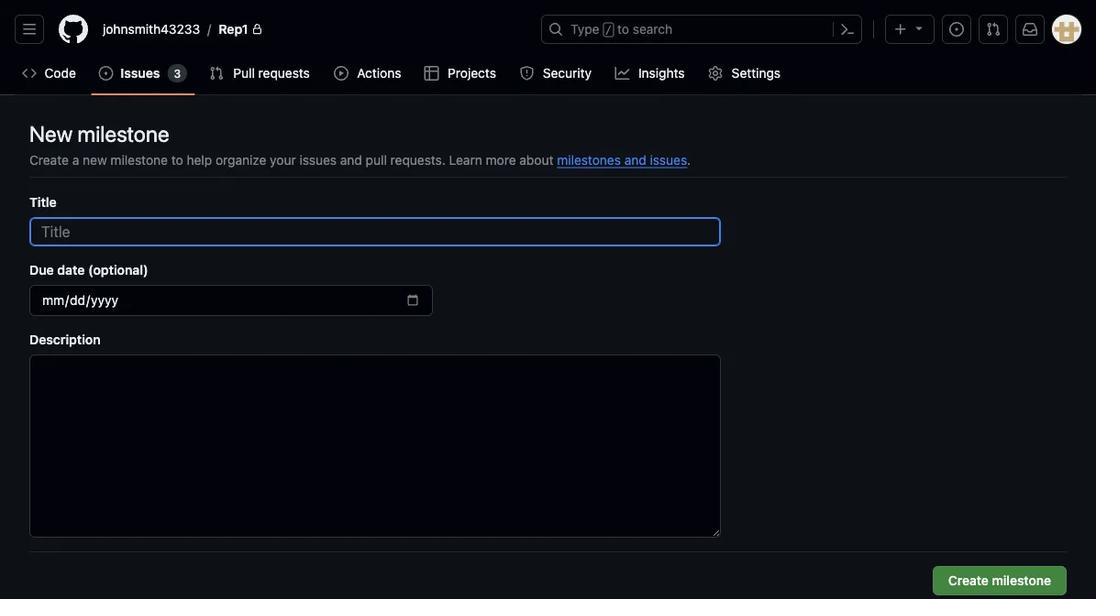 Task type: describe. For each thing, give the bounding box(es) containing it.
1 vertical spatial milestone
[[110, 152, 168, 167]]

milestones
[[557, 152, 621, 167]]

requests
[[258, 66, 310, 81]]

new
[[29, 121, 73, 147]]

create inside button
[[948, 574, 989, 589]]

milestone for create
[[992, 574, 1051, 589]]

type / to search
[[570, 22, 672, 37]]

create milestone button
[[933, 567, 1067, 596]]

play image
[[334, 66, 348, 81]]

2 issues from the left
[[650, 152, 687, 167]]

insights
[[638, 66, 685, 81]]

(optional)
[[88, 262, 148, 277]]

actions link
[[326, 60, 410, 87]]

pull requests link
[[202, 60, 319, 87]]

insights link
[[608, 60, 694, 87]]

1 horizontal spatial to
[[617, 22, 629, 37]]

security
[[543, 66, 592, 81]]

date
[[57, 262, 85, 277]]

due date (optional)
[[29, 262, 148, 277]]

triangle down image
[[912, 21, 926, 35]]

issue opened image for git pull request image
[[98, 66, 113, 81]]

.
[[687, 152, 691, 167]]

Title text field
[[29, 217, 721, 247]]

lock image
[[252, 24, 263, 35]]

milestone for new
[[77, 121, 169, 147]]

graph image
[[615, 66, 630, 81]]

pull
[[366, 152, 387, 167]]

create milestone
[[948, 574, 1051, 589]]

/ for johnsmith43233
[[207, 22, 211, 37]]

issues
[[120, 66, 160, 81]]

settings link
[[701, 60, 789, 87]]

table image
[[424, 66, 439, 81]]

your
[[270, 152, 296, 167]]

git pull request image
[[986, 22, 1001, 37]]

type
[[570, 22, 599, 37]]

3
[[174, 67, 181, 80]]

plus image
[[893, 22, 908, 37]]

milestones and issues link
[[557, 152, 687, 167]]

actions
[[357, 66, 401, 81]]

pull
[[233, 66, 255, 81]]

1 issues from the left
[[299, 152, 337, 167]]

Due date (optional) date field
[[29, 285, 433, 316]]

due
[[29, 262, 54, 277]]

new
[[83, 152, 107, 167]]

a
[[72, 152, 79, 167]]

more
[[486, 152, 516, 167]]

create inside new milestone create a new milestone to help organize your issues and pull requests. learn more about milestones and issues .
[[29, 152, 69, 167]]

code
[[45, 66, 76, 81]]



Task type: locate. For each thing, give the bounding box(es) containing it.
johnsmith43233 /
[[103, 22, 211, 37]]

to left help
[[171, 152, 183, 167]]

to left search
[[617, 22, 629, 37]]

0 horizontal spatial issues
[[299, 152, 337, 167]]

2 vertical spatial milestone
[[992, 574, 1051, 589]]

settings
[[732, 66, 781, 81]]

gear image
[[708, 66, 723, 81]]

0 horizontal spatial create
[[29, 152, 69, 167]]

about
[[519, 152, 554, 167]]

issue opened image left issues
[[98, 66, 113, 81]]

projects link
[[417, 60, 505, 87]]

issue opened image for git pull request icon
[[949, 22, 964, 37]]

0 vertical spatial create
[[29, 152, 69, 167]]

create
[[29, 152, 69, 167], [948, 574, 989, 589]]

list containing johnsmith43233 /
[[95, 15, 530, 44]]

new milestone create a new milestone to help organize your issues and pull requests. learn more about milestones and issues .
[[29, 121, 691, 167]]

/ right type
[[605, 24, 612, 37]]

milestone inside button
[[992, 574, 1051, 589]]

notifications image
[[1023, 22, 1037, 37]]

rep1
[[219, 22, 248, 37]]

1 vertical spatial to
[[171, 152, 183, 167]]

and
[[340, 152, 362, 167], [624, 152, 646, 167]]

pull requests
[[233, 66, 310, 81]]

1 horizontal spatial issue opened image
[[949, 22, 964, 37]]

organize
[[216, 152, 266, 167]]

issues right milestones on the top right of page
[[650, 152, 687, 167]]

2 and from the left
[[624, 152, 646, 167]]

1 horizontal spatial create
[[948, 574, 989, 589]]

/ inside type / to search
[[605, 24, 612, 37]]

requests.
[[390, 152, 446, 167]]

johnsmith43233 link
[[95, 15, 207, 44]]

1 horizontal spatial issues
[[650, 152, 687, 167]]

1 and from the left
[[340, 152, 362, 167]]

code image
[[22, 66, 37, 81]]

milestone
[[77, 121, 169, 147], [110, 152, 168, 167], [992, 574, 1051, 589]]

1 horizontal spatial and
[[624, 152, 646, 167]]

/ for type
[[605, 24, 612, 37]]

0 vertical spatial milestone
[[77, 121, 169, 147]]

shield image
[[519, 66, 534, 81]]

Description text field
[[29, 355, 721, 538]]

0 vertical spatial issue opened image
[[949, 22, 964, 37]]

/ inside johnsmith43233 /
[[207, 22, 211, 37]]

/ left rep1
[[207, 22, 211, 37]]

0 horizontal spatial /
[[207, 22, 211, 37]]

and left pull
[[340, 152, 362, 167]]

learn
[[449, 152, 482, 167]]

to
[[617, 22, 629, 37], [171, 152, 183, 167]]

issues right your
[[299, 152, 337, 167]]

homepage image
[[59, 15, 88, 44]]

description
[[29, 332, 101, 347]]

git pull request image
[[209, 66, 224, 81]]

help
[[187, 152, 212, 167]]

code link
[[15, 60, 84, 87]]

johnsmith43233
[[103, 22, 200, 37]]

issue opened image left git pull request icon
[[949, 22, 964, 37]]

0 vertical spatial to
[[617, 22, 629, 37]]

0 horizontal spatial issue opened image
[[98, 66, 113, 81]]

issues
[[299, 152, 337, 167], [650, 152, 687, 167]]

command palette image
[[840, 22, 855, 37]]

and right milestones on the top right of page
[[624, 152, 646, 167]]

security link
[[512, 60, 600, 87]]

rep1 link
[[211, 15, 270, 44]]

issue opened image
[[949, 22, 964, 37], [98, 66, 113, 81]]

to inside new milestone create a new milestone to help organize your issues and pull requests. learn more about milestones and issues .
[[171, 152, 183, 167]]

0 horizontal spatial to
[[171, 152, 183, 167]]

projects
[[448, 66, 496, 81]]

/
[[207, 22, 211, 37], [605, 24, 612, 37]]

list
[[95, 15, 530, 44]]

1 vertical spatial create
[[948, 574, 989, 589]]

search
[[633, 22, 672, 37]]

1 horizontal spatial /
[[605, 24, 612, 37]]

1 vertical spatial issue opened image
[[98, 66, 113, 81]]

title
[[29, 194, 57, 210]]

0 horizontal spatial and
[[340, 152, 362, 167]]



Task type: vqa. For each thing, say whether or not it's contained in the screenshot.
the left CREATE
yes



